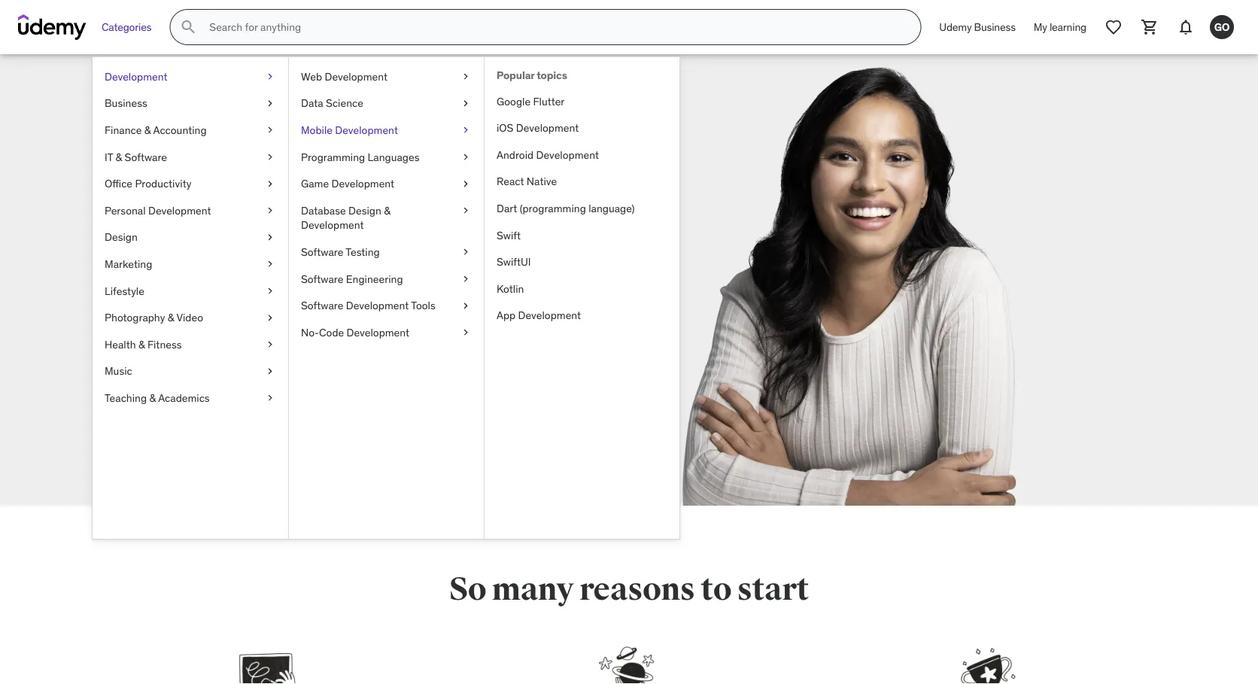 Task type: vqa. For each thing, say whether or not it's contained in the screenshot.
'Marketing'
yes



Task type: describe. For each thing, give the bounding box(es) containing it.
us
[[260, 230, 300, 277]]

dart (programming language) link
[[485, 195, 680, 222]]

react
[[497, 175, 524, 188]]

software testing link
[[289, 239, 484, 266]]

android development
[[497, 148, 599, 161]]

personal development
[[105, 204, 211, 217]]

and
[[314, 281, 338, 299]]

health & fitness link
[[93, 331, 288, 358]]

xsmall image for music
[[264, 364, 276, 379]]

ios
[[497, 121, 514, 135]]

app development
[[497, 309, 581, 322]]

—
[[205, 301, 217, 319]]

finance & accounting
[[105, 123, 207, 137]]

science
[[326, 96, 364, 110]]

marketing link
[[93, 251, 288, 278]]

Search for anything text field
[[207, 14, 903, 40]]

start
[[737, 570, 809, 609]]

development for software development tools
[[346, 299, 409, 312]]

marketing
[[105, 257, 152, 271]]

with
[[173, 230, 253, 277]]

web
[[301, 70, 322, 83]]

become
[[173, 281, 226, 299]]

productivity
[[135, 177, 192, 190]]

xsmall image for software testing
[[460, 245, 472, 260]]

data science link
[[289, 90, 484, 117]]

xsmall image for business
[[264, 96, 276, 111]]

design inside database design & development
[[349, 204, 382, 217]]

shopping cart with 0 items image
[[1141, 18, 1159, 36]]

software development tools
[[301, 299, 436, 312]]

development for game development
[[332, 177, 395, 190]]

popular
[[497, 69, 535, 82]]

programming
[[301, 150, 365, 164]]

accounting
[[153, 123, 207, 137]]

teaching & academics link
[[93, 385, 288, 412]]

get started
[[262, 343, 325, 358]]

udemy business
[[940, 20, 1016, 34]]

teach
[[283, 188, 381, 235]]

mobile development link
[[289, 117, 484, 144]]

reasons
[[580, 570, 695, 609]]

many
[[492, 570, 574, 609]]

my
[[1034, 20, 1048, 34]]

android
[[497, 148, 534, 161]]

video
[[176, 311, 203, 324]]

no-code development
[[301, 326, 410, 339]]

dart
[[497, 202, 517, 215]]

xsmall image for no-code development
[[460, 325, 472, 340]]

it & software
[[105, 150, 167, 164]]

& inside database design & development
[[384, 204, 391, 217]]

including
[[221, 301, 279, 319]]

own
[[314, 301, 340, 319]]

xsmall image for database design & development
[[460, 203, 472, 218]]

xsmall image for software development tools
[[460, 298, 472, 313]]

photography
[[105, 311, 165, 324]]

app
[[497, 309, 516, 322]]

swiftui link
[[485, 249, 680, 275]]

mobile development
[[301, 123, 398, 137]]

1 vertical spatial business
[[105, 96, 147, 110]]

database design & development link
[[289, 197, 484, 239]]

wishlist image
[[1105, 18, 1123, 36]]

lifestyle
[[105, 284, 144, 298]]

data science
[[301, 96, 364, 110]]

software engineering
[[301, 272, 403, 286]]

development down categories dropdown button
[[105, 70, 168, 83]]

& for software
[[116, 150, 122, 164]]

programming languages
[[301, 150, 420, 164]]

no-
[[301, 326, 319, 339]]

xsmall image for development
[[264, 69, 276, 84]]

language)
[[589, 202, 635, 215]]

xsmall image for personal development
[[264, 203, 276, 218]]

app development link
[[485, 302, 680, 329]]

office
[[105, 177, 133, 190]]

finance & accounting link
[[93, 117, 288, 144]]

it & software link
[[93, 144, 288, 170]]

tools
[[411, 299, 436, 312]]

xsmall image for mobile development
[[460, 123, 472, 138]]

development for ios development
[[516, 121, 579, 135]]

game development link
[[289, 170, 484, 197]]

my learning link
[[1025, 9, 1096, 45]]

& for fitness
[[138, 338, 145, 351]]

react native link
[[485, 168, 680, 195]]

udemy
[[940, 20, 972, 34]]

development link
[[93, 63, 288, 90]]

academics
[[158, 391, 210, 405]]

xsmall image for health & fitness
[[264, 337, 276, 352]]

software for software testing
[[301, 245, 344, 259]]

data
[[301, 96, 323, 110]]

kotlin link
[[485, 275, 680, 302]]

no-code development link
[[289, 319, 484, 346]]

google
[[497, 94, 531, 108]]

xsmall image for it & software
[[264, 150, 276, 164]]



Task type: locate. For each thing, give the bounding box(es) containing it.
xsmall image inside teaching & academics link
[[264, 391, 276, 406]]

lives
[[173, 301, 202, 319]]

business link
[[93, 90, 288, 117]]

design link
[[93, 224, 288, 251]]

xsmall image for web development
[[460, 69, 472, 84]]

xsmall image inside data science link
[[460, 96, 472, 111]]

1 horizontal spatial design
[[349, 204, 382, 217]]

development down engineering
[[346, 299, 409, 312]]

go link
[[1205, 9, 1241, 45]]

design inside design link
[[105, 230, 138, 244]]

google flutter
[[497, 94, 565, 108]]

software for software development tools
[[301, 299, 344, 312]]

categories button
[[93, 9, 161, 45]]

business right the udemy
[[975, 20, 1016, 34]]

development inside database design & development
[[301, 218, 364, 232]]

swift
[[497, 228, 521, 242]]

xsmall image for marketing
[[264, 257, 276, 272]]

teaching & academics
[[105, 391, 210, 405]]

health & fitness
[[105, 338, 182, 351]]

0 vertical spatial business
[[975, 20, 1016, 34]]

xsmall image inside development link
[[264, 69, 276, 84]]

business up the finance
[[105, 96, 147, 110]]

software up code
[[301, 299, 344, 312]]

development for app development
[[518, 309, 581, 322]]

xsmall image for game development
[[460, 176, 472, 191]]

my learning
[[1034, 20, 1087, 34]]

come
[[173, 188, 277, 235]]

music
[[105, 364, 132, 378]]

office productivity link
[[93, 170, 288, 197]]

web development
[[301, 70, 388, 83]]

xsmall image inside programming languages link
[[460, 150, 472, 164]]

flutter
[[533, 94, 565, 108]]

kotlin
[[497, 282, 524, 295]]

topics
[[537, 69, 567, 82]]

it
[[105, 150, 113, 164]]

& for video
[[168, 311, 174, 324]]

submit search image
[[179, 18, 197, 36]]

development down ios development link
[[536, 148, 599, 161]]

programming languages link
[[289, 144, 484, 170]]

mobile
[[301, 123, 333, 137]]

xsmall image inside business link
[[264, 96, 276, 111]]

development up science
[[325, 70, 388, 83]]

development down office productivity link
[[148, 204, 211, 217]]

game
[[301, 177, 329, 190]]

get
[[262, 343, 282, 358]]

xsmall image inside no-code development link
[[460, 325, 472, 340]]

go
[[1215, 20, 1230, 34]]

development down software development tools link
[[347, 326, 410, 339]]

lifestyle link
[[93, 278, 288, 304]]

design down game development
[[349, 204, 382, 217]]

testing
[[346, 245, 380, 259]]

categories
[[102, 20, 152, 34]]

dart (programming language)
[[497, 202, 635, 215]]

xsmall image
[[460, 69, 472, 84], [264, 123, 276, 138], [264, 150, 276, 164], [264, 176, 276, 191], [460, 176, 472, 191], [264, 203, 276, 218], [460, 272, 472, 286], [460, 298, 472, 313], [264, 310, 276, 325], [460, 325, 472, 340], [264, 391, 276, 406]]

development down kotlin link
[[518, 309, 581, 322]]

to
[[701, 570, 732, 609]]

& down 'game development' link on the top left of the page
[[384, 204, 391, 217]]

finance
[[105, 123, 142, 137]]

office productivity
[[105, 177, 192, 190]]

0 horizontal spatial business
[[105, 96, 147, 110]]

software development tools link
[[289, 292, 484, 319]]

engineering
[[346, 272, 403, 286]]

xsmall image inside web development "link"
[[460, 69, 472, 84]]

swiftui
[[497, 255, 531, 269]]

so
[[449, 570, 487, 609]]

xsmall image inside design link
[[264, 230, 276, 245]]

business inside 'link'
[[975, 20, 1016, 34]]

xsmall image inside database design & development link
[[460, 203, 472, 218]]

xsmall image inside mobile development link
[[460, 123, 472, 138]]

mobile development element
[[484, 57, 680, 539]]

& inside 'link'
[[168, 311, 174, 324]]

health
[[105, 338, 136, 351]]

& right it
[[116, 150, 122, 164]]

xsmall image for office productivity
[[264, 176, 276, 191]]

xsmall image for teaching & academics
[[264, 391, 276, 406]]

ios development
[[497, 121, 579, 135]]

xsmall image for programming languages
[[460, 150, 472, 164]]

development for android development
[[536, 148, 599, 161]]

xsmall image inside software development tools link
[[460, 298, 472, 313]]

xsmall image inside office productivity link
[[264, 176, 276, 191]]

come teach with us become an instructor and change lives — including your own
[[173, 188, 388, 319]]

software testing
[[301, 245, 380, 259]]

teaching
[[105, 391, 147, 405]]

development down "programming languages"
[[332, 177, 395, 190]]

xsmall image inside music link
[[264, 364, 276, 379]]

xsmall image inside it & software link
[[264, 150, 276, 164]]

development for personal development
[[148, 204, 211, 217]]

&
[[144, 123, 151, 137], [116, 150, 122, 164], [384, 204, 391, 217], [168, 311, 174, 324], [138, 338, 145, 351], [149, 391, 156, 405]]

music link
[[93, 358, 288, 385]]

xsmall image inside marketing link
[[264, 257, 276, 272]]

xsmall image inside photography & video 'link'
[[264, 310, 276, 325]]

native
[[527, 175, 557, 188]]

software up and
[[301, 245, 344, 259]]

xsmall image inside 'game development' link
[[460, 176, 472, 191]]

languages
[[368, 150, 420, 164]]

xsmall image
[[264, 69, 276, 84], [264, 96, 276, 111], [460, 96, 472, 111], [460, 123, 472, 138], [460, 150, 472, 164], [460, 203, 472, 218], [264, 230, 276, 245], [460, 245, 472, 260], [264, 257, 276, 272], [264, 284, 276, 298], [264, 337, 276, 352], [264, 364, 276, 379]]

database
[[301, 204, 346, 217]]

xsmall image inside finance & accounting link
[[264, 123, 276, 138]]

ios development link
[[485, 115, 680, 142]]

xsmall image inside health & fitness link
[[264, 337, 276, 352]]

xsmall image for lifestyle
[[264, 284, 276, 298]]

udemy image
[[18, 14, 87, 40]]

(programming
[[520, 202, 586, 215]]

& right the finance
[[144, 123, 151, 137]]

xsmall image for software engineering
[[460, 272, 472, 286]]

code
[[319, 326, 344, 339]]

photography & video
[[105, 311, 203, 324]]

& right teaching
[[149, 391, 156, 405]]

xsmall image for photography & video
[[264, 310, 276, 325]]

design
[[349, 204, 382, 217], [105, 230, 138, 244]]

learning
[[1050, 20, 1087, 34]]

development inside "link"
[[325, 70, 388, 83]]

& for accounting
[[144, 123, 151, 137]]

software up office productivity
[[125, 150, 167, 164]]

so many reasons to start
[[449, 570, 809, 609]]

0 horizontal spatial design
[[105, 230, 138, 244]]

development up the android development
[[516, 121, 579, 135]]

software
[[125, 150, 167, 164], [301, 245, 344, 259], [301, 272, 344, 286], [301, 299, 344, 312]]

software for software engineering
[[301, 272, 344, 286]]

notifications image
[[1177, 18, 1195, 36]]

get started link
[[173, 333, 414, 369]]

xsmall image inside personal development link
[[264, 203, 276, 218]]

xsmall image for design
[[264, 230, 276, 245]]

1 horizontal spatial business
[[975, 20, 1016, 34]]

xsmall image inside software engineering link
[[460, 272, 472, 286]]

development up "programming languages"
[[335, 123, 398, 137]]

photography & video link
[[93, 304, 288, 331]]

xsmall image inside lifestyle link
[[264, 284, 276, 298]]

xsmall image inside software testing link
[[460, 245, 472, 260]]

development for mobile development
[[335, 123, 398, 137]]

1 vertical spatial design
[[105, 230, 138, 244]]

google flutter link
[[485, 88, 680, 115]]

development for web development
[[325, 70, 388, 83]]

xsmall image for finance & accounting
[[264, 123, 276, 138]]

xsmall image for data science
[[460, 96, 472, 111]]

an
[[230, 281, 245, 299]]

personal development link
[[93, 197, 288, 224]]

software up own
[[301, 272, 344, 286]]

design down the personal
[[105, 230, 138, 244]]

& for academics
[[149, 391, 156, 405]]

change
[[341, 281, 388, 299]]

0 vertical spatial design
[[349, 204, 382, 217]]

& left video on the top
[[168, 311, 174, 324]]

game development
[[301, 177, 395, 190]]

& right health
[[138, 338, 145, 351]]

development down database
[[301, 218, 364, 232]]



